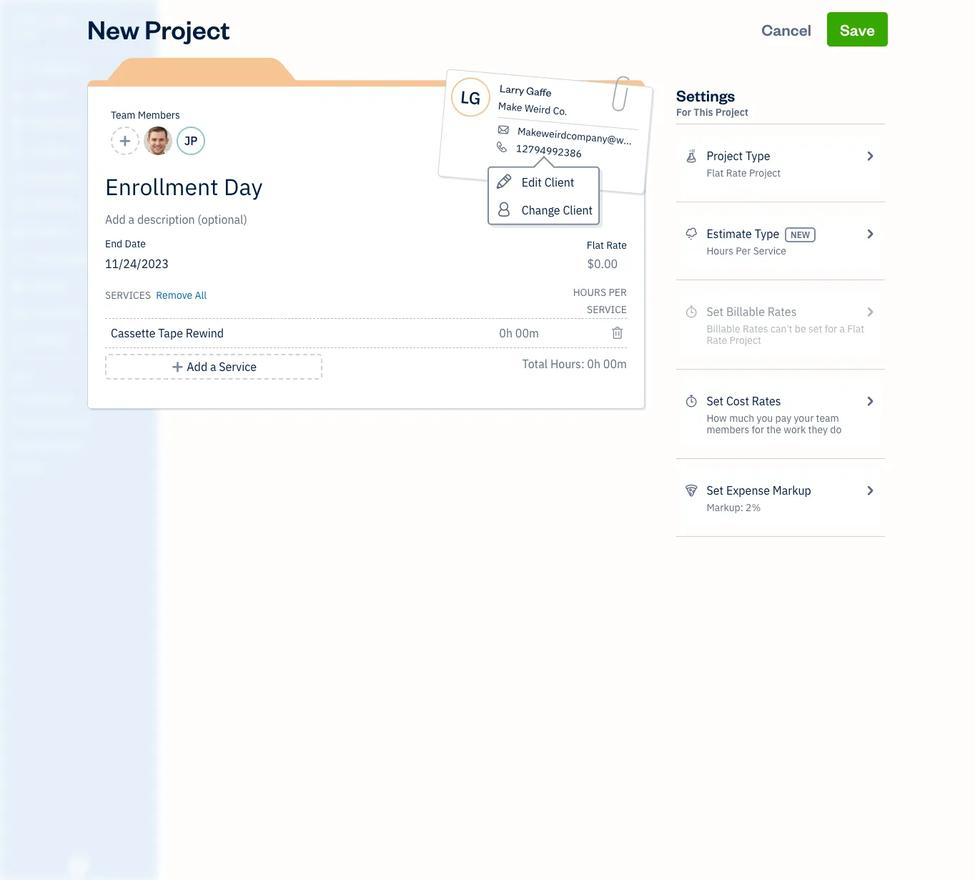Task type: describe. For each thing, give the bounding box(es) containing it.
add a service
[[187, 360, 257, 374]]

for
[[677, 106, 692, 119]]

per
[[609, 286, 627, 299]]

timetracking image
[[685, 393, 698, 410]]

set cost rates
[[707, 394, 782, 408]]

much
[[730, 412, 755, 425]]

larry
[[500, 81, 525, 97]]

projects image
[[685, 147, 698, 165]]

cassette
[[111, 326, 156, 340]]

flat for flat rate project
[[707, 167, 724, 180]]

the
[[767, 423, 782, 436]]

flat rate project
[[707, 167, 781, 180]]

project image
[[9, 225, 26, 240]]

freshbooks image
[[67, 858, 90, 875]]

you
[[757, 412, 773, 425]]

how much you pay your team members for the work they do
[[707, 412, 842, 436]]

save
[[840, 19, 876, 39]]

settings
[[677, 85, 736, 105]]

type for project type
[[746, 149, 771, 163]]

items and services image
[[11, 416, 153, 428]]

weird
[[524, 102, 552, 117]]

services remove all
[[105, 289, 207, 302]]

End date in  format text field
[[105, 257, 366, 271]]

edit client button
[[489, 168, 599, 196]]

rate for flat rate
[[607, 239, 627, 252]]

change client button
[[489, 196, 599, 224]]

larry gaffe make weird co.
[[498, 81, 568, 118]]

project inside settings for this project
[[716, 106, 749, 119]]

for
[[752, 423, 765, 436]]

0h
[[588, 357, 601, 371]]

change client
[[522, 203, 593, 217]]

main element
[[0, 0, 193, 881]]

total hours: 0h 00m
[[523, 357, 627, 371]]

client for change
[[563, 203, 593, 217]]

lg
[[460, 85, 482, 109]]

new project
[[87, 12, 230, 46]]

chevronright image
[[864, 225, 877, 242]]

service for add a service
[[219, 360, 257, 374]]

2%
[[746, 501, 761, 514]]

chevronright image for set cost rates
[[864, 393, 877, 410]]

your
[[794, 412, 814, 425]]

team members
[[111, 109, 180, 122]]

expense image
[[9, 198, 26, 212]]

phone image
[[495, 141, 510, 153]]

12794992386
[[516, 142, 583, 160]]

estimates image
[[685, 225, 698, 242]]

add
[[187, 360, 208, 374]]

chevronright image for set expense markup
[[864, 482, 877, 499]]

plus image
[[171, 358, 184, 376]]

make
[[498, 99, 523, 114]]

service for hours per service
[[754, 245, 787, 258]]

chevronright image for project type
[[864, 147, 877, 165]]

00m
[[604, 357, 627, 371]]

save button
[[828, 12, 888, 46]]

apps image
[[11, 371, 153, 382]]

flat for flat rate
[[587, 239, 604, 252]]

client image
[[9, 89, 26, 104]]

end
[[105, 237, 122, 250]]

cancel
[[762, 19, 812, 39]]

edit client
[[522, 175, 574, 189]]

rates
[[752, 394, 782, 408]]

team
[[817, 412, 840, 425]]

team members image
[[11, 393, 153, 405]]

turtle
[[11, 13, 52, 27]]

set for set cost rates
[[707, 394, 724, 408]]

date
[[125, 237, 146, 250]]

members
[[138, 109, 180, 122]]

new
[[87, 12, 140, 46]]

cassette tape rewind
[[111, 326, 224, 340]]

pay
[[776, 412, 792, 425]]



Task type: vqa. For each thing, say whether or not it's contained in the screenshot.
the Back
no



Task type: locate. For each thing, give the bounding box(es) containing it.
markup: 2%
[[707, 501, 761, 514]]

payment image
[[9, 171, 26, 185]]

they
[[809, 423, 828, 436]]

co.
[[553, 104, 568, 118]]

a
[[210, 360, 216, 374]]

1 vertical spatial set
[[707, 484, 724, 498]]

timer image
[[9, 252, 26, 267]]

0 vertical spatial type
[[746, 149, 771, 163]]

members
[[707, 423, 750, 436]]

all
[[195, 289, 207, 302]]

services
[[105, 289, 151, 302]]

markup
[[773, 484, 812, 498]]

1 vertical spatial rate
[[607, 239, 627, 252]]

owner
[[11, 29, 38, 39]]

project
[[145, 12, 230, 46], [716, 106, 749, 119], [707, 149, 743, 163], [750, 167, 781, 180]]

tape
[[158, 326, 183, 340]]

0h 00m text field
[[500, 326, 540, 340]]

hours for estimate type
[[707, 245, 734, 258]]

dashboard image
[[9, 62, 26, 77]]

settings image
[[11, 462, 153, 474]]

hours for services
[[573, 286, 607, 299]]

estimate
[[707, 227, 752, 241]]

0 horizontal spatial flat
[[587, 239, 604, 252]]

1 horizontal spatial flat
[[707, 167, 724, 180]]

0 vertical spatial rate
[[727, 167, 747, 180]]

hours inside hours per service
[[573, 286, 607, 299]]

cancel button
[[749, 12, 825, 46]]

estimate image
[[9, 117, 26, 131]]

0 vertical spatial chevronright image
[[864, 147, 877, 165]]

1 vertical spatial chevronright image
[[864, 393, 877, 410]]

hours up the service on the top right of the page
[[573, 286, 607, 299]]

hours
[[707, 245, 734, 258], [573, 286, 607, 299]]

service
[[587, 303, 627, 316]]

jp
[[184, 134, 198, 148]]

rewind
[[186, 326, 224, 340]]

edit
[[522, 175, 542, 189]]

expenses image
[[685, 482, 698, 499]]

inc
[[55, 13, 75, 27]]

rate down project type
[[727, 167, 747, 180]]

client right the change
[[563, 203, 593, 217]]

add team member image
[[119, 132, 132, 149]]

hours down the estimate
[[707, 245, 734, 258]]

client
[[545, 175, 574, 189], [563, 203, 593, 217]]

Amount (USD) text field
[[587, 257, 619, 271]]

0 vertical spatial client
[[545, 175, 574, 189]]

hours per service
[[707, 245, 787, 258]]

team
[[111, 109, 136, 122]]

per
[[736, 245, 751, 258]]

2 chevronright image from the top
[[864, 393, 877, 410]]

1 horizontal spatial hours
[[707, 245, 734, 258]]

1 vertical spatial service
[[219, 360, 257, 374]]

expense
[[727, 484, 770, 498]]

client right edit
[[545, 175, 574, 189]]

1 vertical spatial client
[[563, 203, 593, 217]]

service inside button
[[219, 360, 257, 374]]

rate for flat rate project
[[727, 167, 747, 180]]

0 vertical spatial flat
[[707, 167, 724, 180]]

settings for this project
[[677, 85, 749, 119]]

flat down project type
[[707, 167, 724, 180]]

do
[[831, 423, 842, 436]]

service right per
[[754, 245, 787, 258]]

1 chevronright image from the top
[[864, 147, 877, 165]]

type up hours per service
[[755, 227, 780, 241]]

Project Name text field
[[105, 172, 499, 201]]

2 vertical spatial chevronright image
[[864, 482, 877, 499]]

client for edit
[[545, 175, 574, 189]]

0 horizontal spatial service
[[219, 360, 257, 374]]

0 vertical spatial set
[[707, 394, 724, 408]]

flat rate
[[587, 239, 627, 252]]

1 vertical spatial hours
[[573, 286, 607, 299]]

flat up amount (usd) text box
[[587, 239, 604, 252]]

markup:
[[707, 501, 744, 514]]

Project Description text field
[[105, 211, 499, 228]]

gaffe
[[526, 84, 552, 100]]

set up how
[[707, 394, 724, 408]]

type up flat rate project
[[746, 149, 771, 163]]

rate up amount (usd) text box
[[607, 239, 627, 252]]

2 set from the top
[[707, 484, 724, 498]]

cost
[[727, 394, 750, 408]]

1 vertical spatial type
[[755, 227, 780, 241]]

bank connections image
[[11, 439, 153, 451]]

0 vertical spatial hours
[[707, 245, 734, 258]]

service right a
[[219, 360, 257, 374]]

3 chevronright image from the top
[[864, 482, 877, 499]]

change
[[522, 203, 560, 217]]

set expense markup
[[707, 484, 812, 498]]

new
[[791, 230, 811, 240]]

add a service button
[[105, 354, 323, 380]]

hours per service
[[573, 286, 627, 316]]

flat
[[707, 167, 724, 180], [587, 239, 604, 252]]

hours:
[[551, 357, 585, 371]]

makeweirdcompany@weird.co
[[517, 125, 655, 149]]

remove all button
[[153, 284, 207, 304]]

how
[[707, 412, 727, 425]]

project type
[[707, 149, 771, 163]]

work
[[784, 423, 806, 436]]

chart image
[[9, 307, 26, 321]]

end date
[[105, 237, 146, 250]]

set
[[707, 394, 724, 408], [707, 484, 724, 498]]

1 set from the top
[[707, 394, 724, 408]]

service
[[754, 245, 787, 258], [219, 360, 257, 374]]

this
[[694, 106, 714, 119]]

invoice image
[[9, 144, 26, 158]]

chevronright image
[[864, 147, 877, 165], [864, 393, 877, 410], [864, 482, 877, 499]]

set up markup:
[[707, 484, 724, 498]]

turtle inc owner
[[11, 13, 75, 39]]

money image
[[9, 280, 26, 294]]

0 horizontal spatial hours
[[573, 286, 607, 299]]

type
[[746, 149, 771, 163], [755, 227, 780, 241]]

0 vertical spatial service
[[754, 245, 787, 258]]

1 vertical spatial flat
[[587, 239, 604, 252]]

set for set expense markup
[[707, 484, 724, 498]]

report image
[[9, 334, 26, 348]]

type for estimate type
[[755, 227, 780, 241]]

rate
[[727, 167, 747, 180], [607, 239, 627, 252]]

1 horizontal spatial service
[[754, 245, 787, 258]]

estimate type
[[707, 227, 780, 241]]

1 horizontal spatial rate
[[727, 167, 747, 180]]

remove project service image
[[611, 325, 624, 342]]

total
[[523, 357, 548, 371]]

remove
[[156, 289, 193, 302]]

0 horizontal spatial rate
[[607, 239, 627, 252]]

envelope image
[[496, 123, 511, 136]]



